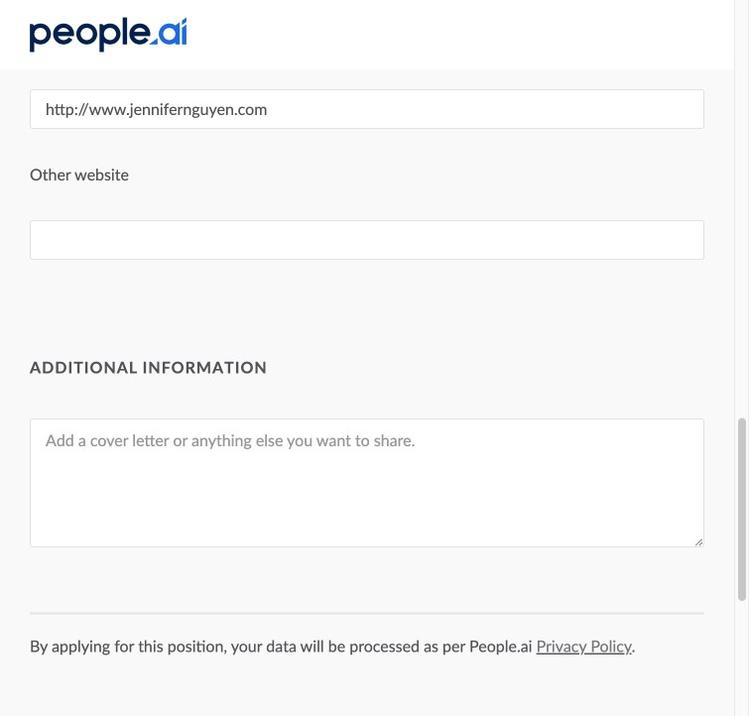 Task type: locate. For each thing, give the bounding box(es) containing it.
None text field
[[30, 89, 705, 129]]

None text field
[[30, 220, 705, 260]]



Task type: describe. For each thing, give the bounding box(es) containing it.
Add a cover letter or anything else you want to share. text field
[[30, 419, 705, 548]]

people.ai logo image
[[30, 17, 187, 52]]



Task type: vqa. For each thing, say whether or not it's contained in the screenshot.
"Add a cover letter or anything else you want to share." TEXT BOX
yes



